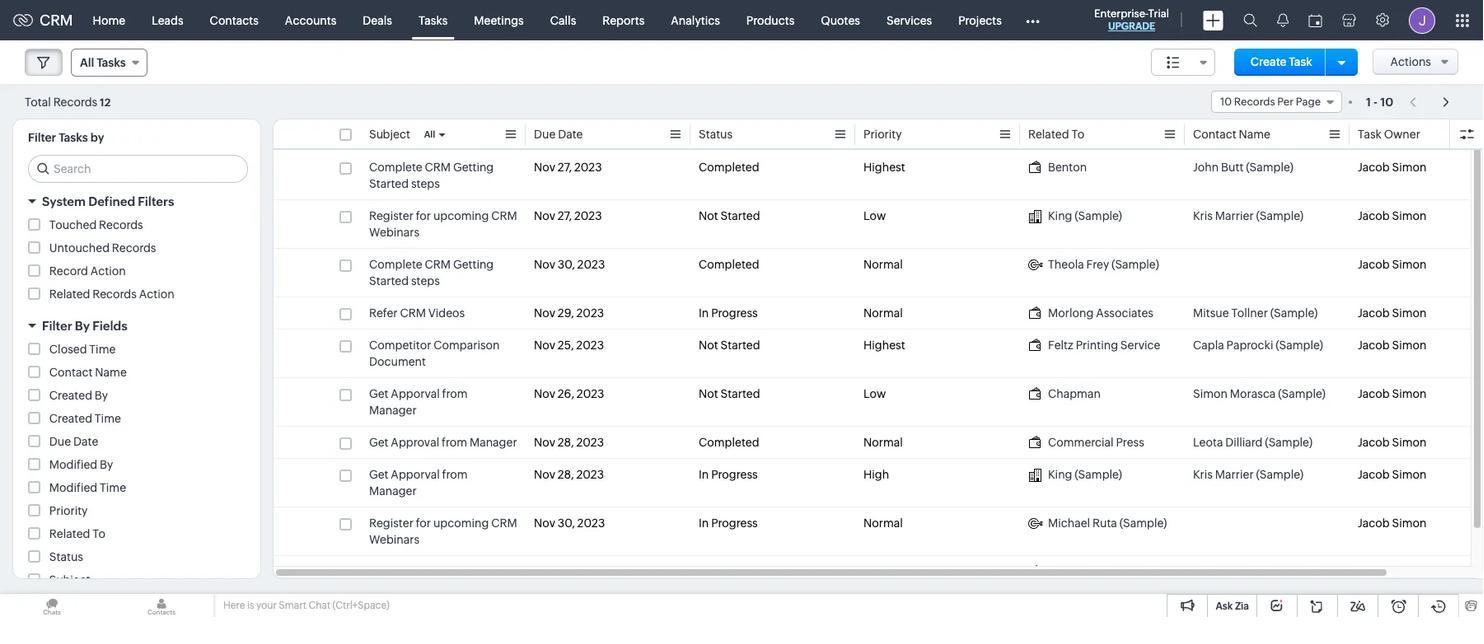 Task type: describe. For each thing, give the bounding box(es) containing it.
1 vertical spatial related to
[[49, 528, 106, 541]]

zia
[[1236, 601, 1250, 613]]

benton
[[1049, 161, 1088, 174]]

4 in from the top
[[699, 566, 709, 579]]

leads
[[152, 14, 184, 27]]

normal for morlong associates
[[864, 307, 903, 320]]

1 vertical spatial related
[[49, 288, 90, 301]]

getting for nov 30, 2023
[[453, 258, 494, 271]]

reports
[[603, 14, 645, 27]]

closed
[[49, 343, 87, 356]]

commercial
[[1049, 436, 1114, 449]]

meetings
[[474, 14, 524, 27]]

simon for sage wieser (sample) link
[[1393, 566, 1427, 579]]

normal for commercial press
[[864, 436, 903, 449]]

jacob simon for the "simon morasca (sample)" link
[[1359, 387, 1427, 401]]

1 horizontal spatial action
[[139, 288, 174, 301]]

time for closed time
[[89, 343, 116, 356]]

projects
[[959, 14, 1002, 27]]

1 horizontal spatial contact
[[1194, 128, 1237, 141]]

highest for not started
[[864, 339, 906, 352]]

per
[[1278, 96, 1294, 108]]

1 horizontal spatial priority
[[864, 128, 902, 141]]

create
[[1251, 55, 1287, 68]]

low for chapman
[[864, 387, 886, 401]]

record
[[49, 265, 88, 278]]

your
[[256, 600, 277, 612]]

is
[[247, 600, 254, 612]]

wieser
[[1223, 566, 1260, 579]]

get apporval from manager for nov 26, 2023
[[369, 387, 468, 417]]

chapman link
[[1029, 386, 1101, 402]]

products
[[747, 14, 795, 27]]

create task
[[1251, 55, 1313, 68]]

filter for filter by fields
[[42, 319, 72, 333]]

complete crm getting started steps link for nov 27, 2023
[[369, 159, 518, 192]]

0 horizontal spatial due date
[[49, 435, 98, 448]]

closed time
[[49, 343, 116, 356]]

completed for nov 30, 2023
[[699, 258, 760, 271]]

jacob for the "simon morasca (sample)" link
[[1359, 387, 1391, 401]]

simon morasca (sample) link
[[1194, 386, 1326, 402]]

2023 for get apporval from manager link related to nov 28, 2023
[[577, 468, 604, 481]]

getting for nov 27, 2023
[[453, 161, 494, 174]]

upcoming for nov 30, 2023
[[434, 517, 489, 530]]

morlong associates
[[1049, 307, 1154, 320]]

competitor
[[369, 339, 431, 352]]

2 vertical spatial related
[[49, 528, 90, 541]]

0 vertical spatial due
[[534, 128, 556, 141]]

progress for king (sample)
[[712, 468, 758, 481]]

1 horizontal spatial status
[[699, 128, 733, 141]]

row group containing complete crm getting started steps
[[274, 152, 1484, 605]]

simon for leota dilliard (sample) link
[[1393, 436, 1427, 449]]

mitsue tollner (sample) link
[[1194, 305, 1319, 322]]

calls
[[550, 14, 576, 27]]

simon for the "simon morasca (sample)" link
[[1393, 387, 1427, 401]]

complete crm getting started steps for nov 30, 2023
[[369, 258, 494, 288]]

tollner
[[1232, 307, 1269, 320]]

nov 27, 2023 for complete crm getting started steps
[[534, 161, 602, 174]]

steps for nov 27, 2023
[[411, 177, 440, 190]]

king (sample) link for high
[[1029, 467, 1123, 483]]

comparison
[[434, 339, 500, 352]]

enterprise-trial upgrade
[[1095, 7, 1170, 32]]

10 records per page
[[1221, 96, 1321, 108]]

commercial press link
[[1029, 434, 1145, 451]]

tasks link
[[406, 0, 461, 40]]

0 vertical spatial due date
[[534, 128, 583, 141]]

refer crm videos for high
[[369, 566, 465, 579]]

calls link
[[537, 0, 590, 40]]

untouched
[[49, 242, 110, 255]]

not started for nov 26, 2023
[[699, 387, 761, 401]]

(sample) right ruta
[[1120, 517, 1168, 530]]

10 Records Per Page field
[[1212, 91, 1343, 113]]

products link
[[734, 0, 808, 40]]

home
[[93, 14, 125, 27]]

3 jacob simon from the top
[[1359, 258, 1427, 271]]

contacts link
[[197, 0, 272, 40]]

1 horizontal spatial date
[[558, 128, 583, 141]]

analytics link
[[658, 0, 734, 40]]

for for nov 27, 2023
[[416, 209, 431, 223]]

not for nov 27, 2023
[[699, 209, 719, 223]]

complete crm getting started steps link for nov 30, 2023
[[369, 256, 518, 289]]

leota
[[1194, 436, 1224, 449]]

paprocki
[[1227, 339, 1274, 352]]

nov 29, 2023 for high
[[534, 566, 604, 579]]

theola frey (sample)
[[1049, 258, 1160, 271]]

services
[[887, 14, 933, 27]]

projects link
[[946, 0, 1015, 40]]

king for high
[[1049, 468, 1073, 481]]

nov for refer crm videos link associated with normal
[[534, 307, 556, 320]]

accounts
[[285, 14, 337, 27]]

nov for refer crm videos link for high
[[534, 566, 556, 579]]

king for low
[[1049, 209, 1073, 223]]

(ctrl+space)
[[333, 600, 390, 612]]

0 vertical spatial tasks
[[419, 14, 448, 27]]

1 vertical spatial task
[[1359, 128, 1382, 141]]

0 horizontal spatial due
[[49, 435, 71, 448]]

(sample) right butt
[[1247, 161, 1294, 174]]

(sample) down leota dilliard (sample) link
[[1257, 468, 1304, 481]]

9 jacob simon from the top
[[1359, 517, 1427, 530]]

deals link
[[350, 0, 406, 40]]

get for in
[[369, 468, 389, 481]]

register for nov 27, 2023
[[369, 209, 414, 223]]

0 vertical spatial related to
[[1029, 128, 1085, 141]]

king (sample) link for low
[[1029, 208, 1123, 224]]

contacts
[[210, 14, 259, 27]]

simon for "kris marrier (sample)" link for low
[[1393, 209, 1427, 223]]

2023 for refer crm videos link associated with normal
[[577, 307, 604, 320]]

normal for michael ruta (sample)
[[864, 517, 903, 530]]

1 horizontal spatial subject
[[369, 128, 410, 141]]

2023 for nov 27, 2023's the complete crm getting started steps link
[[575, 161, 602, 174]]

nov for nov 26, 2023's get apporval from manager link
[[534, 387, 556, 401]]

kris marrier (sample) for low
[[1194, 209, 1304, 223]]

4 progress from the top
[[712, 566, 758, 579]]

michael
[[1049, 517, 1091, 530]]

nov for nov 27, 2023's the complete crm getting started steps link
[[534, 161, 556, 174]]

25,
[[558, 339, 574, 352]]

signals element
[[1268, 0, 1299, 40]]

press
[[1117, 436, 1145, 449]]

feltz
[[1049, 339, 1074, 352]]

created for created time
[[49, 412, 92, 425]]

simon morasca (sample)
[[1194, 387, 1326, 401]]

refer for normal
[[369, 307, 398, 320]]

reports link
[[590, 0, 658, 40]]

simon for john butt (sample) link
[[1393, 161, 1427, 174]]

manager for not
[[369, 404, 417, 417]]

associates
[[1097, 307, 1154, 320]]

leads link
[[139, 0, 197, 40]]

apporval for nov 26, 2023
[[391, 387, 440, 401]]

capla paprocki (sample) link
[[1194, 337, 1324, 354]]

simon for "kris marrier (sample)" link related to high
[[1393, 468, 1427, 481]]

refer crm videos for normal
[[369, 307, 465, 320]]

in progress for michael
[[699, 517, 758, 530]]

28, for get approval from manager
[[558, 436, 574, 449]]

Other Modules field
[[1015, 7, 1051, 33]]

total
[[25, 95, 51, 108]]

complete for nov 27, 2023
[[369, 161, 423, 174]]

for for nov 30, 2023
[[416, 517, 431, 530]]

nov 30, 2023 for complete crm getting started steps
[[534, 258, 605, 271]]

sage wieser (sample) link
[[1194, 564, 1310, 580]]

here is your smart chat (ctrl+space)
[[223, 600, 390, 612]]

chapman
[[1049, 387, 1101, 401]]

touched records
[[49, 218, 143, 232]]

(sample) down john butt (sample)
[[1257, 209, 1304, 223]]

jacob simon for capla paprocki (sample) link
[[1359, 339, 1427, 352]]

0 vertical spatial to
[[1072, 128, 1085, 141]]

task inside create task 'button'
[[1290, 55, 1313, 68]]

(sample) right wieser at right
[[1262, 566, 1310, 579]]

chat
[[309, 600, 331, 612]]

morasca
[[1231, 387, 1276, 401]]

capla
[[1194, 339, 1225, 352]]

jacob for john butt (sample) link
[[1359, 161, 1391, 174]]

(sample) right morasca
[[1279, 387, 1326, 401]]

ask
[[1216, 601, 1234, 613]]

nov 30, 2023 for register for upcoming crm webinars
[[534, 517, 605, 530]]

michael ruta (sample)
[[1049, 517, 1168, 530]]

smart
[[279, 600, 307, 612]]

get approval from manager
[[369, 436, 517, 449]]

in for king (sample)
[[699, 468, 709, 481]]

leota dilliard (sample) link
[[1194, 434, 1313, 451]]

competitor comparison document
[[369, 339, 500, 368]]

all tasks
[[80, 56, 126, 69]]

(sample) right tollner
[[1271, 307, 1319, 320]]

completed for nov 28, 2023
[[699, 436, 760, 449]]

commercial press
[[1049, 436, 1145, 449]]

here
[[223, 600, 245, 612]]

0 horizontal spatial name
[[95, 366, 127, 379]]

(sample) right frey
[[1112, 258, 1160, 271]]

1
[[1367, 95, 1372, 108]]

kris for low
[[1194, 209, 1213, 223]]

system
[[42, 195, 86, 209]]

manager for in
[[369, 485, 417, 498]]

started for comparison
[[721, 339, 761, 352]]

theola frey (sample) link
[[1029, 256, 1160, 273]]

(sample) up frey
[[1075, 209, 1123, 223]]

nov for register for upcoming crm webinars link for nov 30, 2023
[[534, 517, 556, 530]]

nov 26, 2023
[[534, 387, 605, 401]]

created for created by
[[49, 389, 92, 402]]

approval
[[391, 436, 440, 449]]

by for modified
[[100, 458, 113, 472]]

30, for register for upcoming crm webinars
[[558, 517, 575, 530]]

1 vertical spatial contact
[[49, 366, 93, 379]]

competitor comparison document link
[[369, 337, 518, 370]]

0 horizontal spatial contact name
[[49, 366, 127, 379]]

tasks for all tasks
[[97, 56, 126, 69]]

records for untouched
[[112, 242, 156, 255]]

2023 for register for upcoming crm webinars link for nov 30, 2023
[[578, 517, 605, 530]]

complete for nov 30, 2023
[[369, 258, 423, 271]]

filter tasks by
[[28, 131, 104, 144]]

sage
[[1194, 566, 1221, 579]]

jacob for capla paprocki (sample) link
[[1359, 339, 1391, 352]]

filter by fields button
[[13, 312, 261, 340]]

0 horizontal spatial action
[[90, 265, 126, 278]]

29, for high
[[558, 566, 574, 579]]

All Tasks field
[[71, 49, 147, 77]]

created time
[[49, 412, 121, 425]]

1 vertical spatial priority
[[49, 505, 88, 518]]



Task type: vqa. For each thing, say whether or not it's contained in the screenshot.


Task type: locate. For each thing, give the bounding box(es) containing it.
records down defined
[[99, 218, 143, 232]]

2 register from the top
[[369, 517, 414, 530]]

0 horizontal spatial date
[[73, 435, 98, 448]]

by up modified time
[[100, 458, 113, 472]]

1 vertical spatial get apporval from manager link
[[369, 467, 518, 500]]

filter up closed
[[42, 319, 72, 333]]

refer for high
[[369, 566, 398, 579]]

1 get from the top
[[369, 387, 389, 401]]

theola
[[1049, 258, 1085, 271]]

1 horizontal spatial due
[[534, 128, 556, 141]]

6 nov from the top
[[534, 387, 556, 401]]

register
[[369, 209, 414, 223], [369, 517, 414, 530]]

1 marrier from the top
[[1216, 209, 1254, 223]]

4 in progress from the top
[[699, 566, 758, 579]]

refer crm videos link for high
[[369, 564, 465, 580]]

webinars for nov 27, 2023
[[369, 226, 420, 239]]

in progress for king
[[699, 468, 758, 481]]

0 horizontal spatial status
[[49, 551, 83, 564]]

5 jacob simon from the top
[[1359, 339, 1427, 352]]

enterprise-
[[1095, 7, 1149, 20]]

related down record
[[49, 288, 90, 301]]

marrier down butt
[[1216, 209, 1254, 223]]

kris marrier (sample) link for high
[[1194, 467, 1304, 483]]

1 vertical spatial action
[[139, 288, 174, 301]]

0 vertical spatial kris
[[1194, 209, 1213, 223]]

not for nov 26, 2023
[[699, 387, 719, 401]]

get down get approval from manager
[[369, 468, 389, 481]]

3 nov from the top
[[534, 258, 556, 271]]

related to
[[1029, 128, 1085, 141], [49, 528, 106, 541]]

1 created from the top
[[49, 389, 92, 402]]

nov 29, 2023
[[534, 307, 604, 320], [534, 566, 604, 579]]

0 vertical spatial subject
[[369, 128, 410, 141]]

2 kris marrier (sample) link from the top
[[1194, 467, 1304, 483]]

started for for
[[721, 209, 761, 223]]

1 refer from the top
[[369, 307, 398, 320]]

contact name up butt
[[1194, 128, 1271, 141]]

1 vertical spatial king
[[1049, 468, 1073, 481]]

contact up john
[[1194, 128, 1237, 141]]

crm link
[[13, 12, 73, 29]]

document
[[369, 355, 426, 368]]

owner
[[1385, 128, 1421, 141]]

nov for get apporval from manager link related to nov 28, 2023
[[534, 468, 556, 481]]

0 vertical spatial completed
[[699, 161, 760, 174]]

get
[[369, 387, 389, 401], [369, 436, 389, 449], [369, 468, 389, 481]]

8 nov from the top
[[534, 468, 556, 481]]

manager right approval
[[470, 436, 517, 449]]

contact name down closed time
[[49, 366, 127, 379]]

1 kris marrier (sample) from the top
[[1194, 209, 1304, 223]]

refer crm videos up competitor
[[369, 307, 465, 320]]

register for upcoming crm webinars link for nov 27, 2023
[[369, 208, 518, 241]]

1 in progress from the top
[[699, 307, 758, 320]]

records down touched records
[[112, 242, 156, 255]]

name up john butt (sample)
[[1239, 128, 1271, 141]]

to down modified time
[[93, 528, 106, 541]]

tasks up 12
[[97, 56, 126, 69]]

get down document
[[369, 387, 389, 401]]

1 jacob from the top
[[1359, 161, 1391, 174]]

1 29, from the top
[[558, 307, 574, 320]]

records inside 10 records per page field
[[1235, 96, 1276, 108]]

0 vertical spatial by
[[75, 319, 90, 333]]

None field
[[1152, 49, 1216, 76]]

kris marrier (sample) for high
[[1194, 468, 1304, 481]]

0 vertical spatial getting
[[453, 161, 494, 174]]

1 vertical spatial contact name
[[49, 366, 127, 379]]

completed for nov 27, 2023
[[699, 161, 760, 174]]

0 vertical spatial apporval
[[391, 387, 440, 401]]

0 vertical spatial date
[[558, 128, 583, 141]]

simon for mitsue tollner (sample) link at right
[[1393, 307, 1427, 320]]

get left approval
[[369, 436, 389, 449]]

28,
[[558, 436, 574, 449], [558, 468, 574, 481]]

nov 25, 2023
[[534, 339, 604, 352]]

1 vertical spatial created
[[49, 412, 92, 425]]

not started for nov 27, 2023
[[699, 209, 761, 223]]

low for king (sample)
[[864, 209, 886, 223]]

0 vertical spatial filter
[[28, 131, 56, 144]]

kris down john
[[1194, 209, 1213, 223]]

normal for theola frey (sample)
[[864, 258, 903, 271]]

complete crm getting started steps link
[[369, 159, 518, 192], [369, 256, 518, 289]]

jacob simon for "kris marrier (sample)" link for low
[[1359, 209, 1427, 223]]

get apporval from manager link for nov 26, 2023
[[369, 386, 518, 419]]

1 not started from the top
[[699, 209, 761, 223]]

contact name
[[1194, 128, 1271, 141], [49, 366, 127, 379]]

time down modified by at the bottom left of page
[[100, 481, 126, 495]]

0 vertical spatial not started
[[699, 209, 761, 223]]

calendar image
[[1309, 14, 1323, 27]]

0 vertical spatial king
[[1049, 209, 1073, 223]]

ask zia
[[1216, 601, 1250, 613]]

0 vertical spatial 28,
[[558, 436, 574, 449]]

marrier for high
[[1216, 468, 1254, 481]]

1 horizontal spatial contact name
[[1194, 128, 1271, 141]]

from
[[442, 387, 468, 401], [442, 436, 467, 449], [442, 468, 468, 481]]

by up created time
[[95, 389, 108, 402]]

Search text field
[[29, 156, 247, 182]]

apporval down document
[[391, 387, 440, 401]]

0 horizontal spatial to
[[93, 528, 106, 541]]

2 vertical spatial tasks
[[59, 131, 88, 144]]

0 horizontal spatial subject
[[49, 574, 90, 587]]

27,
[[558, 161, 572, 174], [558, 209, 572, 223]]

2 get from the top
[[369, 436, 389, 449]]

task right create
[[1290, 55, 1313, 68]]

actions
[[1391, 55, 1432, 68]]

all
[[80, 56, 94, 69], [424, 129, 435, 139]]

2023 for register for upcoming crm webinars link related to nov 27, 2023
[[575, 209, 602, 223]]

1 jacob simon from the top
[[1359, 161, 1427, 174]]

1 low from the top
[[864, 209, 886, 223]]

1 horizontal spatial name
[[1239, 128, 1271, 141]]

4 nov from the top
[[534, 307, 556, 320]]

4 jacob from the top
[[1359, 307, 1391, 320]]

1 for from the top
[[416, 209, 431, 223]]

king (sample) link
[[1029, 208, 1123, 224], [1029, 467, 1123, 483]]

0 vertical spatial nov 27, 2023
[[534, 161, 602, 174]]

0 vertical spatial refer
[[369, 307, 398, 320]]

28, for get apporval from manager
[[558, 468, 574, 481]]

3 not from the top
[[699, 387, 719, 401]]

get apporval from manager up approval
[[369, 387, 468, 417]]

register for upcoming crm webinars link
[[369, 208, 518, 241], [369, 515, 518, 548]]

kris marrier (sample) link down dilliard
[[1194, 467, 1304, 483]]

2 upcoming from the top
[[434, 517, 489, 530]]

1 steps from the top
[[411, 177, 440, 190]]

in
[[699, 307, 709, 320], [699, 468, 709, 481], [699, 517, 709, 530], [699, 566, 709, 579]]

1 complete crm getting started steps link from the top
[[369, 159, 518, 192]]

jacob
[[1359, 161, 1391, 174], [1359, 209, 1391, 223], [1359, 258, 1391, 271], [1359, 307, 1391, 320], [1359, 339, 1391, 352], [1359, 387, 1391, 401], [1359, 436, 1391, 449], [1359, 468, 1391, 481], [1359, 517, 1391, 530], [1359, 566, 1391, 579]]

jacob for sage wieser (sample) link
[[1359, 566, 1391, 579]]

0 vertical spatial from
[[442, 387, 468, 401]]

normal
[[864, 258, 903, 271], [864, 307, 903, 320], [864, 436, 903, 449], [864, 517, 903, 530]]

related to up benton "link"
[[1029, 128, 1085, 141]]

not
[[699, 209, 719, 223], [699, 339, 719, 352], [699, 387, 719, 401]]

0 vertical spatial nov 30, 2023
[[534, 258, 605, 271]]

1 vertical spatial due
[[49, 435, 71, 448]]

created up created time
[[49, 389, 92, 402]]

all inside field
[[80, 56, 94, 69]]

in progress
[[699, 307, 758, 320], [699, 468, 758, 481], [699, 517, 758, 530], [699, 566, 758, 579]]

0 vertical spatial complete
[[369, 161, 423, 174]]

manager
[[369, 404, 417, 417], [470, 436, 517, 449], [369, 485, 417, 498]]

2 get apporval from manager from the top
[[369, 468, 468, 498]]

from down get approval from manager
[[442, 468, 468, 481]]

capla paprocki (sample)
[[1194, 339, 1324, 352]]

progress
[[712, 307, 758, 320], [712, 468, 758, 481], [712, 517, 758, 530], [712, 566, 758, 579]]

0 vertical spatial not
[[699, 209, 719, 223]]

1 28, from the top
[[558, 436, 574, 449]]

2 refer from the top
[[369, 566, 398, 579]]

2 30, from the top
[[558, 517, 575, 530]]

3 normal from the top
[[864, 436, 903, 449]]

feltz printing service link
[[1029, 337, 1161, 354]]

1 modified from the top
[[49, 458, 97, 472]]

kris marrier (sample) link down john butt (sample)
[[1194, 208, 1304, 224]]

1 vertical spatial subject
[[49, 574, 90, 587]]

6 jacob from the top
[[1359, 387, 1391, 401]]

2023 for competitor comparison document link
[[577, 339, 604, 352]]

1 vertical spatial date
[[73, 435, 98, 448]]

get apporval from manager link down get approval from manager
[[369, 467, 518, 500]]

2 normal from the top
[[864, 307, 903, 320]]

2 low from the top
[[864, 387, 886, 401]]

simon for capla paprocki (sample) link
[[1393, 339, 1427, 352]]

0 vertical spatial low
[[864, 209, 886, 223]]

2023 for refer crm videos link for high
[[577, 566, 604, 579]]

king (sample) down commercial press link
[[1049, 468, 1123, 481]]

to up benton
[[1072, 128, 1085, 141]]

1 vertical spatial register
[[369, 517, 414, 530]]

by for filter
[[75, 319, 90, 333]]

created by
[[49, 389, 108, 402]]

0 vertical spatial refer crm videos link
[[369, 305, 465, 322]]

2 highest from the top
[[864, 339, 906, 352]]

webinars for nov 30, 2023
[[369, 533, 420, 547]]

filter for filter tasks by
[[28, 131, 56, 144]]

from right approval
[[442, 436, 467, 449]]

1 horizontal spatial task
[[1359, 128, 1382, 141]]

all for all tasks
[[80, 56, 94, 69]]

2 kris from the top
[[1194, 468, 1213, 481]]

records
[[53, 95, 97, 108], [1235, 96, 1276, 108], [99, 218, 143, 232], [112, 242, 156, 255], [93, 288, 137, 301]]

profile image
[[1410, 7, 1436, 33]]

1 vertical spatial 29,
[[558, 566, 574, 579]]

1 vertical spatial filter
[[42, 319, 72, 333]]

search element
[[1234, 0, 1268, 40]]

dilliard
[[1226, 436, 1263, 449]]

signals image
[[1278, 13, 1289, 27]]

1 vertical spatial upcoming
[[434, 517, 489, 530]]

in for michael ruta (sample)
[[699, 517, 709, 530]]

2 jacob from the top
[[1359, 209, 1391, 223]]

2 not from the top
[[699, 339, 719, 352]]

1 videos from the top
[[429, 307, 465, 320]]

by inside filter by fields dropdown button
[[75, 319, 90, 333]]

0 vertical spatial name
[[1239, 128, 1271, 141]]

tasks for filter tasks by
[[59, 131, 88, 144]]

1 horizontal spatial 10
[[1381, 95, 1394, 108]]

get apporval from manager link for nov 28, 2023
[[369, 467, 518, 500]]

modified down modified by at the bottom left of page
[[49, 481, 97, 495]]

30, for complete crm getting started steps
[[558, 258, 575, 271]]

2 king from the top
[[1049, 468, 1073, 481]]

0 vertical spatial complete crm getting started steps
[[369, 161, 494, 190]]

all for all
[[424, 129, 435, 139]]

1 high from the top
[[864, 468, 890, 481]]

1 get apporval from manager from the top
[[369, 387, 468, 417]]

by
[[90, 131, 104, 144]]

tasks right deals "link"
[[419, 14, 448, 27]]

get apporval from manager link up get approval from manager
[[369, 386, 518, 419]]

get apporval from manager for nov 28, 2023
[[369, 468, 468, 498]]

deals
[[363, 14, 392, 27]]

refer crm videos link for normal
[[369, 305, 465, 322]]

2 nov 30, 2023 from the top
[[534, 517, 605, 530]]

in for morlong associates
[[699, 307, 709, 320]]

29, for normal
[[558, 307, 574, 320]]

nov 27, 2023 for register for upcoming crm webinars
[[534, 209, 602, 223]]

0 vertical spatial marrier
[[1216, 209, 1254, 223]]

total records 12
[[25, 95, 111, 108]]

1 nov 28, 2023 from the top
[[534, 436, 604, 449]]

1 vertical spatial not
[[699, 339, 719, 352]]

1 vertical spatial tasks
[[97, 56, 126, 69]]

from down competitor comparison document link
[[442, 387, 468, 401]]

marrier down dilliard
[[1216, 468, 1254, 481]]

2023
[[575, 161, 602, 174], [575, 209, 602, 223], [578, 258, 605, 271], [577, 307, 604, 320], [577, 339, 604, 352], [577, 387, 605, 401], [577, 436, 604, 449], [577, 468, 604, 481], [578, 517, 605, 530], [577, 566, 604, 579]]

1 vertical spatial low
[[864, 387, 886, 401]]

2 modified from the top
[[49, 481, 97, 495]]

highest for completed
[[864, 161, 906, 174]]

3 not started from the top
[[699, 387, 761, 401]]

contacts image
[[110, 594, 214, 617]]

records left 12
[[53, 95, 97, 108]]

0 vertical spatial for
[[416, 209, 431, 223]]

high for nov 29, 2023
[[864, 566, 890, 579]]

get apporval from manager down approval
[[369, 468, 468, 498]]

task left owner in the top of the page
[[1359, 128, 1382, 141]]

create menu element
[[1194, 0, 1234, 40]]

3 jacob from the top
[[1359, 258, 1391, 271]]

1 vertical spatial name
[[95, 366, 127, 379]]

2 27, from the top
[[558, 209, 572, 223]]

0 vertical spatial webinars
[[369, 226, 420, 239]]

steps for nov 30, 2023
[[411, 275, 440, 288]]

0 vertical spatial highest
[[864, 161, 906, 174]]

1 upcoming from the top
[[434, 209, 489, 223]]

time down fields at left
[[89, 343, 116, 356]]

not started for nov 25, 2023
[[699, 339, 761, 352]]

related to down modified time
[[49, 528, 106, 541]]

records for touched
[[99, 218, 143, 232]]

created down "created by"
[[49, 412, 92, 425]]

1 nov from the top
[[534, 161, 556, 174]]

12
[[100, 96, 111, 108]]

2 nov from the top
[[534, 209, 556, 223]]

register for upcoming crm webinars for nov 27, 2023
[[369, 209, 517, 239]]

jacob simon for sage wieser (sample) link
[[1359, 566, 1427, 579]]

1 vertical spatial due date
[[49, 435, 98, 448]]

1 vertical spatial apporval
[[391, 468, 440, 481]]

2 webinars from the top
[[369, 533, 420, 547]]

0 vertical spatial nov 28, 2023
[[534, 436, 604, 449]]

due
[[534, 128, 556, 141], [49, 435, 71, 448]]

filter inside dropdown button
[[42, 319, 72, 333]]

frey
[[1087, 258, 1110, 271]]

2 steps from the top
[[411, 275, 440, 288]]

search image
[[1244, 13, 1258, 27]]

1 kris marrier (sample) link from the top
[[1194, 208, 1304, 224]]

kris marrier (sample) down dilliard
[[1194, 468, 1304, 481]]

26,
[[558, 387, 575, 401]]

nov 28, 2023 for get apporval from manager
[[534, 468, 604, 481]]

1 30, from the top
[[558, 258, 575, 271]]

contact down closed
[[49, 366, 93, 379]]

nov for competitor comparison document link
[[534, 339, 556, 352]]

size image
[[1167, 55, 1180, 70]]

upcoming
[[434, 209, 489, 223], [434, 517, 489, 530]]

related
[[1029, 128, 1070, 141], [49, 288, 90, 301], [49, 528, 90, 541]]

videos
[[429, 307, 465, 320], [429, 566, 465, 579]]

nov 28, 2023 for get approval from manager
[[534, 436, 604, 449]]

get approval from manager link
[[369, 434, 517, 451]]

refer crm videos link up competitor
[[369, 305, 465, 322]]

0 vertical spatial contact
[[1194, 128, 1237, 141]]

0 vertical spatial get apporval from manager
[[369, 387, 468, 417]]

status
[[699, 128, 733, 141], [49, 551, 83, 564]]

9 nov from the top
[[534, 517, 556, 530]]

0 vertical spatial complete crm getting started steps link
[[369, 159, 518, 192]]

(sample) right dilliard
[[1266, 436, 1313, 449]]

1 in from the top
[[699, 307, 709, 320]]

0 vertical spatial related
[[1029, 128, 1070, 141]]

2 progress from the top
[[712, 468, 758, 481]]

2 videos from the top
[[429, 566, 465, 579]]

2 complete from the top
[[369, 258, 423, 271]]

7 jacob from the top
[[1359, 436, 1391, 449]]

records up fields at left
[[93, 288, 137, 301]]

1 complete crm getting started steps from the top
[[369, 161, 494, 190]]

king down the commercial
[[1049, 468, 1073, 481]]

1 vertical spatial for
[[416, 517, 431, 530]]

2 not started from the top
[[699, 339, 761, 352]]

printing
[[1076, 339, 1119, 352]]

leota dilliard (sample)
[[1194, 436, 1313, 449]]

row group
[[274, 152, 1484, 605]]

10 jacob simon from the top
[[1359, 566, 1427, 579]]

1 vertical spatial 28,
[[558, 468, 574, 481]]

2 vertical spatial time
[[100, 481, 126, 495]]

records for related
[[93, 288, 137, 301]]

time
[[89, 343, 116, 356], [95, 412, 121, 425], [100, 481, 126, 495]]

0 vertical spatial get apporval from manager link
[[369, 386, 518, 419]]

1 from from the top
[[442, 387, 468, 401]]

related up benton "link"
[[1029, 128, 1070, 141]]

filters
[[138, 195, 174, 209]]

modified for modified by
[[49, 458, 97, 472]]

nov 27, 2023
[[534, 161, 602, 174], [534, 209, 602, 223]]

0 vertical spatial kris marrier (sample) link
[[1194, 208, 1304, 224]]

simon
[[1393, 161, 1427, 174], [1393, 209, 1427, 223], [1393, 258, 1427, 271], [1393, 307, 1427, 320], [1393, 339, 1427, 352], [1194, 387, 1228, 401], [1393, 387, 1427, 401], [1393, 436, 1427, 449], [1393, 468, 1427, 481], [1393, 517, 1427, 530], [1393, 566, 1427, 579]]

3 in from the top
[[699, 517, 709, 530]]

10 inside field
[[1221, 96, 1233, 108]]

refer crm videos link
[[369, 305, 465, 322], [369, 564, 465, 580]]

related down modified time
[[49, 528, 90, 541]]

filter by fields
[[42, 319, 127, 333]]

created
[[49, 389, 92, 402], [49, 412, 92, 425]]

0 vertical spatial register for upcoming crm webinars
[[369, 209, 517, 239]]

1 progress from the top
[[712, 307, 758, 320]]

refer crm videos up (ctrl+space)
[[369, 566, 465, 579]]

refer crm videos link up (ctrl+space)
[[369, 564, 465, 580]]

nov for register for upcoming crm webinars link related to nov 27, 2023
[[534, 209, 556, 223]]

king (sample) link down benton
[[1029, 208, 1123, 224]]

record action
[[49, 265, 126, 278]]

10 left per
[[1221, 96, 1233, 108]]

high for nov 28, 2023
[[864, 468, 890, 481]]

profile element
[[1400, 0, 1446, 40]]

chats image
[[0, 594, 104, 617]]

2023 for nov 26, 2023's get apporval from manager link
[[577, 387, 605, 401]]

2 28, from the top
[[558, 468, 574, 481]]

create task button
[[1235, 49, 1329, 76]]

1 horizontal spatial tasks
[[97, 56, 126, 69]]

(sample) right the paprocki
[[1276, 339, 1324, 352]]

not for nov 25, 2023
[[699, 339, 719, 352]]

7 nov from the top
[[534, 436, 556, 449]]

0 horizontal spatial contact
[[49, 366, 93, 379]]

1 vertical spatial complete crm getting started steps
[[369, 258, 494, 288]]

0 vertical spatial steps
[[411, 177, 440, 190]]

2 apporval from the top
[[391, 468, 440, 481]]

1 horizontal spatial related to
[[1029, 128, 1085, 141]]

1 get apporval from manager link from the top
[[369, 386, 518, 419]]

name down closed time
[[95, 366, 127, 379]]

4 normal from the top
[[864, 517, 903, 530]]

1 vertical spatial status
[[49, 551, 83, 564]]

jacob for mitsue tollner (sample) link at right
[[1359, 307, 1391, 320]]

mitsue
[[1194, 307, 1230, 320]]

jacob simon for leota dilliard (sample) link
[[1359, 436, 1427, 449]]

action up 'related records action'
[[90, 265, 126, 278]]

king (sample) link down the commercial
[[1029, 467, 1123, 483]]

michael ruta (sample) link
[[1029, 515, 1168, 532]]

4 jacob simon from the top
[[1359, 307, 1427, 320]]

1 register for upcoming crm webinars from the top
[[369, 209, 517, 239]]

1 - 10
[[1367, 95, 1394, 108]]

jacob simon for john butt (sample) link
[[1359, 161, 1427, 174]]

1 vertical spatial refer
[[369, 566, 398, 579]]

3 get from the top
[[369, 468, 389, 481]]

1 vertical spatial 27,
[[558, 209, 572, 223]]

5 nov from the top
[[534, 339, 556, 352]]

refer up (ctrl+space)
[[369, 566, 398, 579]]

2 register for upcoming crm webinars link from the top
[[369, 515, 518, 548]]

0 horizontal spatial tasks
[[59, 131, 88, 144]]

1 vertical spatial 30,
[[558, 517, 575, 530]]

subject
[[369, 128, 410, 141], [49, 574, 90, 587]]

marrier for low
[[1216, 209, 1254, 223]]

priority
[[864, 128, 902, 141], [49, 505, 88, 518]]

2 king (sample) link from the top
[[1029, 467, 1123, 483]]

by up closed time
[[75, 319, 90, 333]]

0 horizontal spatial 10
[[1221, 96, 1233, 108]]

1 refer crm videos from the top
[[369, 307, 465, 320]]

1 horizontal spatial to
[[1072, 128, 1085, 141]]

0 vertical spatial 27,
[[558, 161, 572, 174]]

king (sample) for low
[[1049, 209, 1123, 223]]

contact
[[1194, 128, 1237, 141], [49, 366, 93, 379]]

1 horizontal spatial all
[[424, 129, 435, 139]]

2 in from the top
[[699, 468, 709, 481]]

tasks left by
[[59, 131, 88, 144]]

untouched records
[[49, 242, 156, 255]]

modified for modified time
[[49, 481, 97, 495]]

king down benton "link"
[[1049, 209, 1073, 223]]

27, for register for upcoming crm webinars
[[558, 209, 572, 223]]

1 vertical spatial high
[[864, 566, 890, 579]]

john butt (sample)
[[1194, 161, 1294, 174]]

upcoming for nov 27, 2023
[[434, 209, 489, 223]]

from inside get approval from manager link
[[442, 436, 467, 449]]

1 king from the top
[[1049, 209, 1073, 223]]

in progress for morlong
[[699, 307, 758, 320]]

1 complete from the top
[[369, 161, 423, 174]]

1 vertical spatial to
[[93, 528, 106, 541]]

1 vertical spatial register for upcoming crm webinars
[[369, 517, 517, 547]]

10 right the -
[[1381, 95, 1394, 108]]

1 getting from the top
[[453, 161, 494, 174]]

mitsue tollner (sample)
[[1194, 307, 1319, 320]]

2 29, from the top
[[558, 566, 574, 579]]

(sample)
[[1247, 161, 1294, 174], [1075, 209, 1123, 223], [1257, 209, 1304, 223], [1112, 258, 1160, 271], [1271, 307, 1319, 320], [1276, 339, 1324, 352], [1279, 387, 1326, 401], [1266, 436, 1313, 449], [1075, 468, 1123, 481], [1257, 468, 1304, 481], [1120, 517, 1168, 530], [1262, 566, 1310, 579]]

system defined filters button
[[13, 187, 261, 216]]

kris marrier (sample) down john butt (sample)
[[1194, 209, 1304, 223]]

1 vertical spatial nov 30, 2023
[[534, 517, 605, 530]]

refer
[[369, 307, 398, 320], [369, 566, 398, 579]]

tasks inside field
[[97, 56, 126, 69]]

manager inside get approval from manager link
[[470, 436, 517, 449]]

3 completed from the top
[[699, 436, 760, 449]]

2 vertical spatial manager
[[369, 485, 417, 498]]

refer up competitor
[[369, 307, 398, 320]]

records left per
[[1235, 96, 1276, 108]]

time down "created by"
[[95, 412, 121, 425]]

kris marrier (sample) link for low
[[1194, 208, 1304, 224]]

7 jacob simon from the top
[[1359, 436, 1427, 449]]

upgrade
[[1109, 21, 1156, 32]]

king (sample) up theola frey (sample) link
[[1049, 209, 1123, 223]]

1 king (sample) link from the top
[[1029, 208, 1123, 224]]

1 vertical spatial getting
[[453, 258, 494, 271]]

action up filter by fields dropdown button
[[139, 288, 174, 301]]

0 horizontal spatial priority
[[49, 505, 88, 518]]

2 high from the top
[[864, 566, 890, 579]]

2 get apporval from manager link from the top
[[369, 467, 518, 500]]

2 kris marrier (sample) from the top
[[1194, 468, 1304, 481]]

2 nov 29, 2023 from the top
[[534, 566, 604, 579]]

modified up modified time
[[49, 458, 97, 472]]

0 vertical spatial all
[[80, 56, 94, 69]]

1 king (sample) from the top
[[1049, 209, 1123, 223]]

manager up approval
[[369, 404, 417, 417]]

apporval down approval
[[391, 468, 440, 481]]

filter down the total
[[28, 131, 56, 144]]

0 vertical spatial high
[[864, 468, 890, 481]]

2 created from the top
[[49, 412, 92, 425]]

9 jacob from the top
[[1359, 517, 1391, 530]]

records for total
[[53, 95, 97, 108]]

2 jacob simon from the top
[[1359, 209, 1427, 223]]

1 refer crm videos link from the top
[[369, 305, 465, 322]]

complete crm getting started steps for nov 27, 2023
[[369, 161, 494, 190]]

benton link
[[1029, 159, 1088, 176]]

(sample) down commercial press
[[1075, 468, 1123, 481]]

jacob for "kris marrier (sample)" link for low
[[1359, 209, 1391, 223]]

john butt (sample) link
[[1194, 159, 1294, 176]]

tasks
[[419, 14, 448, 27], [97, 56, 126, 69], [59, 131, 88, 144]]

1 vertical spatial webinars
[[369, 533, 420, 547]]

0 vertical spatial nov 29, 2023
[[534, 307, 604, 320]]

1 vertical spatial videos
[[429, 566, 465, 579]]

create menu image
[[1204, 10, 1224, 30]]

morlong
[[1049, 307, 1094, 320]]

date
[[558, 128, 583, 141], [73, 435, 98, 448]]

1 vertical spatial time
[[95, 412, 121, 425]]

kris down leota
[[1194, 468, 1213, 481]]

manager down approval
[[369, 485, 417, 498]]

jacob for leota dilliard (sample) link
[[1359, 436, 1391, 449]]

time for created time
[[95, 412, 121, 425]]

0 vertical spatial register for upcoming crm webinars link
[[369, 208, 518, 241]]

service
[[1121, 339, 1161, 352]]



